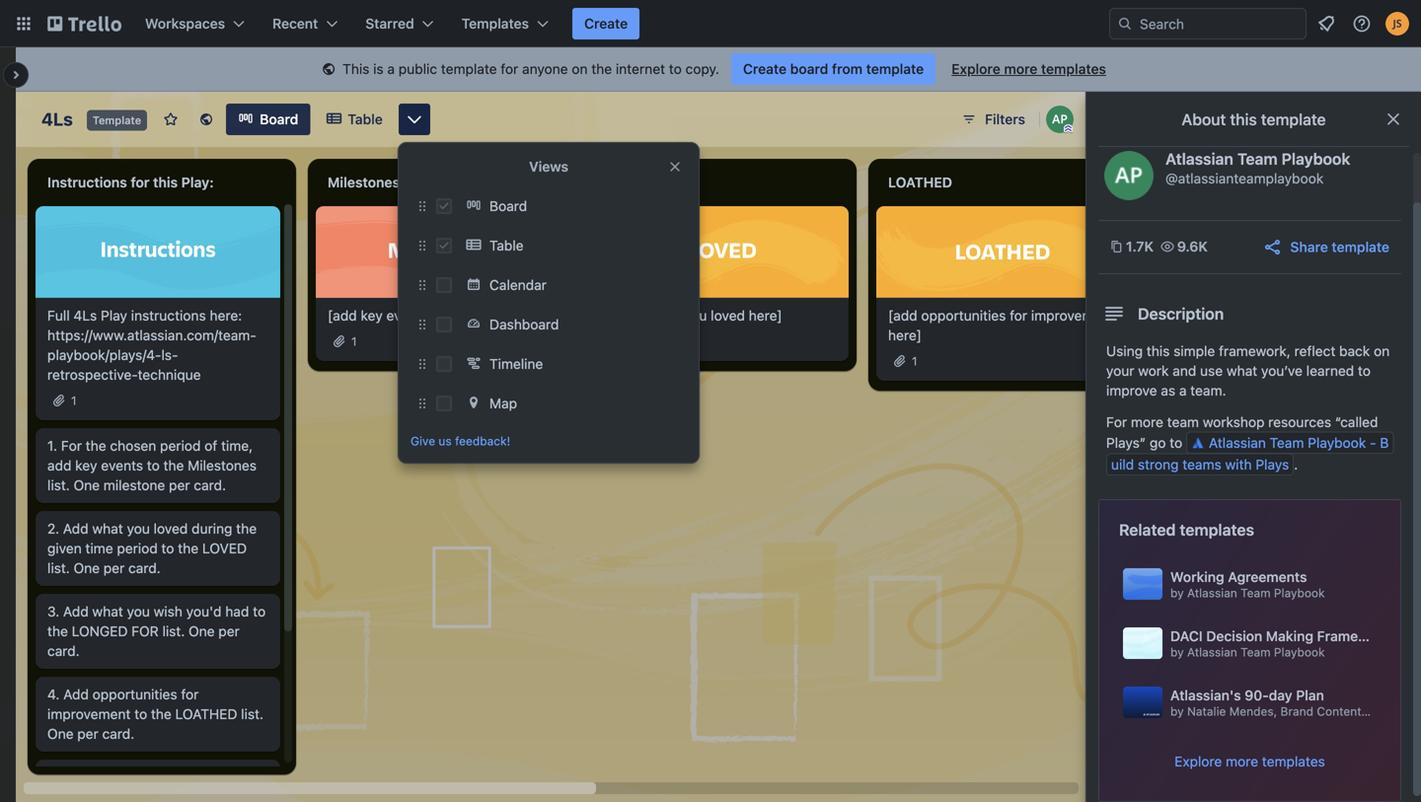 Task type: locate. For each thing, give the bounding box(es) containing it.
this right about on the top of page
[[1231, 110, 1258, 129]]

to inside 2. add what you loved during the given time period to the loved list. one per card.
[[161, 540, 174, 557]]

the down 3. add what you wish you'd had to the longed for list. one per card. link
[[151, 706, 172, 723]]

views
[[529, 158, 569, 175]]

1 down [add key events here]
[[351, 335, 357, 348]]

1 by from the top
[[1171, 586, 1184, 600]]

more up go
[[1131, 414, 1164, 430]]

reflect
[[1295, 343, 1336, 359]]

2 [add from the left
[[608, 307, 637, 324]]

loved left during
[[154, 521, 188, 537]]

what
[[1227, 363, 1258, 379], [92, 521, 123, 537], [92, 604, 123, 620]]

by inside daci decision making framework by atlassian team playbook
[[1171, 646, 1184, 659]]

add inside 3. add what you wish you'd had to the longed for list. one per card.
[[63, 604, 89, 620]]

table link down this
[[314, 104, 395, 135]]

0 vertical spatial more
[[1004, 61, 1038, 77]]

team down decision
[[1241, 646, 1271, 659]]

related
[[1120, 521, 1176, 540]]

feedback!
[[455, 434, 511, 448]]

1 down retrospective-
[[71, 394, 77, 408]]

atlassian down workshop
[[1209, 435, 1267, 451]]

board up the calendar
[[490, 198, 527, 214]]

2 vertical spatial by
[[1171, 705, 1184, 719]]

1 horizontal spatial loathed
[[889, 174, 953, 191]]

0 horizontal spatial this
[[153, 174, 178, 191]]

back to home image
[[47, 8, 121, 39]]

atlassian down decision
[[1188, 646, 1238, 659]]

atlassian inside daci decision making framework by atlassian team playbook
[[1188, 646, 1238, 659]]

1 horizontal spatial 1
[[351, 335, 357, 348]]

natalie
[[1188, 705, 1227, 719]]

0 vertical spatial 1
[[351, 335, 357, 348]]

0 horizontal spatial improvement
[[47, 706, 131, 723]]

add right 4.
[[63, 687, 89, 703]]

1 for [add opportunities for improvement here]
[[912, 354, 918, 368]]

explore more templates for 'explore more templates' link to the top
[[952, 61, 1107, 77]]

list. inside 2. add what you loved during the given time period to the loved list. one per card.
[[47, 560, 70, 577]]

0 horizontal spatial loathed
[[175, 706, 237, 723]]

explore more templates link up filters on the right of the page
[[940, 53, 1119, 85]]

1 vertical spatial templates
[[1180, 521, 1255, 540]]

template right share
[[1332, 239, 1390, 255]]

you inside 3. add what you wish you'd had to the longed for list. one per card.
[[127, 604, 150, 620]]

1 vertical spatial a
[[1180, 383, 1187, 399]]

add right 2.
[[63, 521, 89, 537]]

2 horizontal spatial templates
[[1263, 754, 1326, 770]]

templates for the bottom 'explore more templates' link
[[1263, 754, 1326, 770]]

explore more templates up filters on the right of the page
[[952, 61, 1107, 77]]

1 vertical spatial board link
[[460, 191, 687, 222]]

share
[[1291, 239, 1329, 255]]

3.
[[47, 604, 59, 620]]

board link down views
[[460, 191, 687, 222]]

1 horizontal spatial create
[[743, 61, 787, 77]]

explore more templates link down mendes,
[[1175, 752, 1326, 772]]

more for the bottom 'explore more templates' link
[[1226, 754, 1259, 770]]

0 horizontal spatial table link
[[314, 104, 395, 135]]

atlassian inside working agreements by atlassian team playbook
[[1188, 586, 1238, 600]]

2 horizontal spatial more
[[1226, 754, 1259, 770]]

3 [add from the left
[[889, 307, 918, 324]]

one inside 3. add what you wish you'd had to the longed for list. one per card.
[[189, 623, 215, 640]]

add inside 2. add what you loved during the given time period to the loved list. one per card.
[[63, 521, 89, 537]]

team up "@atlassianteamplaybook"
[[1238, 150, 1278, 168]]

4. add opportunities for improvement to the loathed list. one per card.
[[47, 687, 264, 742]]

what inside 2. add what you loved during the given time period to the loved list. one per card.
[[92, 521, 123, 537]]

this inside text field
[[153, 174, 178, 191]]

period
[[160, 438, 201, 454], [117, 540, 158, 557]]

a right is
[[387, 61, 395, 77]]

atlassian team playbook - b uild strong teams with plays
[[1112, 435, 1389, 473]]

2 vertical spatial add
[[63, 687, 89, 703]]

0 vertical spatial improvement
[[1032, 307, 1115, 324]]

add right 3.
[[63, 604, 89, 620]]

1 vertical spatial more
[[1131, 414, 1164, 430]]

4ls right full
[[73, 307, 97, 324]]

1 horizontal spatial table link
[[460, 230, 687, 262]]

one down you'd
[[189, 623, 215, 640]]

for inside the 4. add opportunities for improvement to the loathed list. one per card.
[[181, 687, 199, 703]]

time,
[[221, 438, 253, 454]]

loved inside [add things you loved here] link
[[711, 307, 745, 324]]

card. inside 2. add what you loved during the given time period to the loved list. one per card.
[[128, 560, 161, 577]]

0 horizontal spatial milestones
[[188, 458, 257, 474]]

1 vertical spatial milestones
[[188, 458, 257, 474]]

1 horizontal spatial explore more templates
[[1175, 754, 1326, 770]]

2 horizontal spatial here]
[[889, 327, 922, 344]]

1 vertical spatial 1
[[912, 354, 918, 368]]

add
[[63, 521, 89, 537], [63, 604, 89, 620], [63, 687, 89, 703]]

to left the copy.
[[669, 61, 682, 77]]

dashboard link
[[460, 309, 687, 341]]

0 horizontal spatial for
[[61, 438, 82, 454]]

1. for the chosen period of time, add key events to the milestones list. one milestone per card. link
[[47, 436, 269, 496]]

to left 'loved'
[[161, 540, 174, 557]]

[add inside '[add opportunities for improvement here]'
[[889, 307, 918, 324]]

list. inside 3. add what you wish you'd had to the longed for list. one per card.
[[162, 623, 185, 640]]

atlassian
[[1166, 150, 1234, 168], [1209, 435, 1267, 451], [1188, 586, 1238, 600], [1188, 646, 1238, 659]]

events
[[387, 307, 429, 324], [101, 458, 143, 474]]

1 horizontal spatial templates
[[1180, 521, 1255, 540]]

templates down the brand
[[1263, 754, 1326, 770]]

atlassian team playbook - b uild strong teams with plays button
[[1107, 432, 1394, 476]]

your
[[1107, 363, 1135, 379]]

by down working
[[1171, 586, 1184, 600]]

for up plays"
[[1107, 414, 1128, 430]]

template right from
[[867, 61, 924, 77]]

by down daci
[[1171, 646, 1184, 659]]

the left chosen
[[86, 438, 106, 454]]

more down mendes,
[[1226, 754, 1259, 770]]

https://www.atlassian.com/team-
[[47, 327, 257, 344]]

0 vertical spatial for
[[1107, 414, 1128, 430]]

improvement
[[1032, 307, 1115, 324], [47, 706, 131, 723]]

this left play:
[[153, 174, 178, 191]]

add inside the 4. add opportunities for improvement to the loathed list. one per card.
[[63, 687, 89, 703]]

here] for [add opportunities for improvement here]
[[889, 327, 922, 344]]

improvement inside the 4. add opportunities for improvement to the loathed list. one per card.
[[47, 706, 131, 723]]

instructions for this play:
[[47, 174, 214, 191]]

2 vertical spatial this
[[1147, 343, 1170, 359]]

0 horizontal spatial templates
[[1042, 61, 1107, 77]]

loathed inside the 4. add opportunities for improvement to the loathed list. one per card.
[[175, 706, 237, 723]]

the down 3.
[[47, 623, 68, 640]]

add
[[47, 458, 72, 474]]

what inside the 'using this simple framework, reflect back on your work and use what you've learned to improve as a team.'
[[1227, 363, 1258, 379]]

instructions
[[131, 307, 206, 324]]

1 vertical spatial add
[[63, 604, 89, 620]]

1 horizontal spatial here]
[[749, 307, 783, 324]]

you down milestone
[[127, 521, 150, 537]]

0 horizontal spatial more
[[1004, 61, 1038, 77]]

2 horizontal spatial [add
[[889, 307, 918, 324]]

2 by from the top
[[1171, 646, 1184, 659]]

1 vertical spatial this
[[153, 174, 178, 191]]

team.
[[1191, 383, 1227, 399]]

0 horizontal spatial board
[[260, 111, 299, 127]]

on right back
[[1374, 343, 1390, 359]]

here] inside '[add opportunities for improvement here]'
[[889, 327, 922, 344]]

team inside daci decision making framework by atlassian team playbook
[[1241, 646, 1271, 659]]

0 vertical spatial a
[[387, 61, 395, 77]]

what down framework,
[[1227, 363, 1258, 379]]

is
[[373, 61, 384, 77]]

per inside 2. add what you loved during the given time period to the loved list. one per card.
[[104, 560, 125, 577]]

1 horizontal spatial explore
[[1175, 754, 1223, 770]]

add for 2.
[[63, 521, 89, 537]]

1 horizontal spatial more
[[1131, 414, 1164, 430]]

0 vertical spatial by
[[1171, 586, 1184, 600]]

1 vertical spatial 4ls
[[73, 307, 97, 324]]

1 for full 4ls play instructions here: https://www.atlassian.com/team- playbook/plays/4-ls- retrospective-technique
[[71, 394, 77, 408]]

what up time
[[92, 521, 123, 537]]

to right had
[[253, 604, 266, 620]]

here] inside [add key events here] link
[[432, 307, 466, 324]]

with
[[1226, 457, 1252, 473]]

lead
[[1399, 705, 1422, 719]]

on right anyone
[[572, 61, 588, 77]]

one down time
[[74, 560, 100, 577]]

you right things
[[684, 307, 707, 324]]

0 vertical spatial add
[[63, 521, 89, 537]]

playbook inside working agreements by atlassian team playbook
[[1274, 586, 1325, 600]]

work
[[1139, 363, 1169, 379]]

1 vertical spatial key
[[75, 458, 97, 474]]

open information menu image
[[1353, 14, 1372, 34]]

this member is an admin of this board. image
[[1064, 124, 1073, 133]]

0 horizontal spatial board link
[[226, 104, 310, 135]]

more for 'explore more templates' link to the top
[[1004, 61, 1038, 77]]

1 horizontal spatial explore more templates link
[[1175, 752, 1326, 772]]

0 vertical spatial templates
[[1042, 61, 1107, 77]]

brand
[[1281, 705, 1314, 719]]

team inside atlassian team playbook - b uild strong teams with plays
[[1270, 435, 1305, 451]]

1 vertical spatial by
[[1171, 646, 1184, 659]]

to right go
[[1170, 435, 1183, 451]]

period inside 1. for the chosen period of time, add key events to the milestones list. one milestone per card.
[[160, 438, 201, 454]]

2 vertical spatial you
[[127, 604, 150, 620]]

0 vertical spatial 4ls
[[41, 109, 73, 130]]

board right 'public' icon
[[260, 111, 299, 127]]

explore more templates down mendes,
[[1175, 754, 1326, 770]]

1 vertical spatial board
[[490, 198, 527, 214]]

board
[[260, 111, 299, 127], [490, 198, 527, 214]]

table up the calendar
[[490, 237, 524, 254]]

1 horizontal spatial for
[[1107, 414, 1128, 430]]

explore more templates link
[[940, 53, 1119, 85], [1175, 752, 1326, 772]]

things
[[641, 307, 681, 324]]

0 horizontal spatial loved
[[154, 521, 188, 537]]

card. inside 3. add what you wish you'd had to the longed for list. one per card.
[[47, 643, 80, 659]]

sm image
[[319, 60, 339, 80]]

this up work
[[1147, 343, 1170, 359]]

what inside 3. add what you wish you'd had to the longed for list. one per card.
[[92, 604, 123, 620]]

table link
[[314, 104, 395, 135], [460, 230, 687, 262]]

for
[[1107, 414, 1128, 430], [61, 438, 82, 454]]

agreements
[[1229, 569, 1308, 585]]

you up for
[[127, 604, 150, 620]]

2 vertical spatial what
[[92, 604, 123, 620]]

team left the lead
[[1365, 705, 1395, 719]]

0 horizontal spatial explore more templates link
[[940, 53, 1119, 85]]

2. add what you loved during the given time period to the loved list. one per card.
[[47, 521, 257, 577]]

card. inside the 4. add opportunities for improvement to the loathed list. one per card.
[[102, 726, 134, 742]]

1 vertical spatial on
[[1374, 343, 1390, 359]]

create
[[584, 15, 628, 32], [743, 61, 787, 77]]

team down agreements
[[1241, 586, 1271, 600]]

template up atlassian team playbook link
[[1262, 110, 1326, 129]]

instructions
[[47, 174, 127, 191]]

what up the longed
[[92, 604, 123, 620]]

1 vertical spatial opportunities
[[93, 687, 177, 703]]

-
[[1370, 435, 1377, 451]]

create up internet
[[584, 15, 628, 32]]

one inside 2. add what you loved during the given time period to the loved list. one per card.
[[74, 560, 100, 577]]

1 horizontal spatial events
[[387, 307, 429, 324]]

0 horizontal spatial 4ls
[[41, 109, 73, 130]]

loathed
[[889, 174, 953, 191], [175, 706, 237, 723]]

explore up filters button
[[952, 61, 1001, 77]]

0 vertical spatial on
[[572, 61, 588, 77]]

here] inside [add things you loved here] link
[[749, 307, 783, 324]]

playbook down "called
[[1308, 435, 1367, 451]]

customize views image
[[405, 110, 424, 129]]

0 vertical spatial period
[[160, 438, 201, 454]]

using
[[1107, 343, 1143, 359]]

templates up atlassian team playbook (atlassianteamplaybook) icon
[[1042, 61, 1107, 77]]

playbook
[[1282, 150, 1351, 168], [1308, 435, 1367, 451], [1274, 586, 1325, 600], [1274, 646, 1325, 659]]

the down during
[[178, 540, 199, 557]]

you've
[[1262, 363, 1303, 379]]

us
[[439, 434, 452, 448]]

1 horizontal spatial table
[[490, 237, 524, 254]]

for right 1.
[[61, 438, 82, 454]]

workspaces button
[[133, 8, 257, 39]]

period right time
[[117, 540, 158, 557]]

loved
[[202, 540, 247, 557]]

loved inside 2. add what you loved during the given time period to the loved list. one per card.
[[154, 521, 188, 537]]

opportunities inside '[add opportunities for improvement here]'
[[922, 307, 1006, 324]]

opportunities
[[922, 307, 1006, 324], [93, 687, 177, 703]]

2 vertical spatial more
[[1226, 754, 1259, 770]]

search image
[[1118, 16, 1133, 32]]

2.
[[47, 521, 59, 537]]

team inside atlassian team playbook @atlassianteamplaybook
[[1238, 150, 1278, 168]]

list. inside the 4. add opportunities for improvement to the loathed list. one per card.
[[241, 706, 264, 723]]

[add inside [add key events here] link
[[328, 307, 357, 324]]

as
[[1161, 383, 1176, 399]]

to up milestone
[[147, 458, 160, 474]]

per inside the 4. add opportunities for improvement to the loathed list. one per card.
[[77, 726, 98, 742]]

1 vertical spatial create
[[743, 61, 787, 77]]

0 horizontal spatial 1
[[71, 394, 77, 408]]

atlassian down about on the top of page
[[1166, 150, 1234, 168]]

framework
[[1318, 628, 1390, 645]]

play:
[[181, 174, 214, 191]]

primary element
[[0, 0, 1422, 47]]

team
[[1168, 414, 1200, 430]]

template inside button
[[1332, 239, 1390, 255]]

0 horizontal spatial on
[[572, 61, 588, 77]]

team inside working agreements by atlassian team playbook
[[1241, 586, 1271, 600]]

0 vertical spatial board
[[260, 111, 299, 127]]

0 horizontal spatial [add
[[328, 307, 357, 324]]

1 vertical spatial for
[[61, 438, 82, 454]]

1 for [add key events here]
[[351, 335, 357, 348]]

0 horizontal spatial events
[[101, 458, 143, 474]]

0 horizontal spatial create
[[584, 15, 628, 32]]

create left 'board'
[[743, 61, 787, 77]]

key inside 1. for the chosen period of time, add key events to the milestones list. one milestone per card.
[[75, 458, 97, 474]]

0 vertical spatial this
[[1231, 110, 1258, 129]]

0 vertical spatial opportunities
[[922, 307, 1006, 324]]

1 horizontal spatial on
[[1374, 343, 1390, 359]]

2 vertical spatial templates
[[1263, 754, 1326, 770]]

0 vertical spatial explore
[[952, 61, 1001, 77]]

atlassian inside atlassian team playbook @atlassianteamplaybook
[[1166, 150, 1234, 168]]

one down 4.
[[47, 726, 74, 742]]

playbook down about this template
[[1282, 150, 1351, 168]]

0 notifications image
[[1315, 12, 1339, 36]]

per inside 3. add what you wish you'd had to the longed for list. one per card.
[[219, 623, 240, 640]]

public image
[[199, 112, 214, 127]]

Instructions for this Play: text field
[[36, 167, 288, 198]]

None text field
[[596, 167, 849, 198]]

create button
[[573, 8, 640, 39]]

1 vertical spatial loved
[[154, 521, 188, 537]]

0 vertical spatial loved
[[711, 307, 745, 324]]

1 vertical spatial period
[[117, 540, 158, 557]]

milestone
[[104, 477, 165, 494]]

0 horizontal spatial explore more templates
[[952, 61, 1107, 77]]

[add inside [add things you loved here] link
[[608, 307, 637, 324]]

0 vertical spatial loathed
[[889, 174, 953, 191]]

table link up calendar link
[[460, 230, 687, 262]]

4ls inside full 4ls play instructions here: https://www.atlassian.com/team- playbook/plays/4-ls- retrospective-technique
[[73, 307, 97, 324]]

template right 'public'
[[441, 61, 497, 77]]

longed
[[72, 623, 128, 640]]

public
[[399, 61, 437, 77]]

the inside the 4. add opportunities for improvement to the loathed list. one per card.
[[151, 706, 172, 723]]

1
[[351, 335, 357, 348], [912, 354, 918, 368], [71, 394, 77, 408]]

0 vertical spatial create
[[584, 15, 628, 32]]

LOATHED text field
[[877, 167, 1129, 198]]

0 vertical spatial milestones
[[328, 174, 400, 191]]

1 vertical spatial what
[[92, 521, 123, 537]]

go
[[1150, 435, 1166, 451]]

1 down '[add opportunities for improvement here]'
[[912, 354, 918, 368]]

explore down "natalie"
[[1175, 754, 1223, 770]]

improvement inside '[add opportunities for improvement here]'
[[1032, 307, 1115, 324]]

atlassian team playbook (atlassianteamplaybook) image
[[1047, 106, 1074, 133]]

templates up working
[[1180, 521, 1255, 540]]

by left "natalie"
[[1171, 705, 1184, 719]]

board link right 'public' icon
[[226, 104, 310, 135]]

to down back
[[1359, 363, 1371, 379]]

improvement up using
[[1032, 307, 1115, 324]]

1 horizontal spatial this
[[1147, 343, 1170, 359]]

1 vertical spatial loathed
[[175, 706, 237, 723]]

4ls left template
[[41, 109, 73, 130]]

more up filters on the right of the page
[[1004, 61, 1038, 77]]

2 vertical spatial 1
[[71, 394, 77, 408]]

atlassian's
[[1171, 688, 1242, 704]]

.
[[1295, 457, 1298, 473]]

a inside the 'using this simple framework, reflect back on your work and use what you've learned to improve as a team.'
[[1180, 383, 1187, 399]]

recent button
[[261, 8, 350, 39]]

2 horizontal spatial 1
[[912, 354, 918, 368]]

per inside 1. for the chosen period of time, add key events to the milestones list. one milestone per card.
[[169, 477, 190, 494]]

one left milestone
[[74, 477, 100, 494]]

playbook down 'making'
[[1274, 646, 1325, 659]]

period left "of"
[[160, 438, 201, 454]]

[add things you loved here] link
[[608, 306, 837, 326]]

per
[[169, 477, 190, 494], [104, 560, 125, 577], [219, 623, 240, 640], [77, 726, 98, 742]]

atlassian team playbook (atlassianteamplaybook) image
[[1105, 151, 1154, 200]]

content
[[1317, 705, 1362, 719]]

1 horizontal spatial improvement
[[1032, 307, 1115, 324]]

loved right things
[[711, 307, 745, 324]]

and
[[1173, 363, 1197, 379]]

on inside the 'using this simple framework, reflect back on your work and use what you've learned to improve as a team.'
[[1374, 343, 1390, 359]]

recent
[[273, 15, 318, 32]]

by inside atlassian's 90-day plan by natalie mendes, brand content team lead
[[1171, 705, 1184, 719]]

give
[[411, 434, 435, 448]]

0 horizontal spatial opportunities
[[93, 687, 177, 703]]

atlassian inside atlassian team playbook - b uild strong teams with plays
[[1209, 435, 1267, 451]]

1 horizontal spatial 4ls
[[73, 307, 97, 324]]

1 [add from the left
[[328, 307, 357, 324]]

1 horizontal spatial board
[[490, 198, 527, 214]]

1 horizontal spatial [add
[[608, 307, 637, 324]]

this inside the 'using this simple framework, reflect back on your work and use what you've learned to improve as a team.'
[[1147, 343, 1170, 359]]

for inside '[add opportunities for improvement here]'
[[1010, 307, 1028, 324]]

you inside 2. add what you loved during the given time period to the loved list. one per card.
[[127, 521, 150, 537]]

team up .
[[1270, 435, 1305, 451]]

atlassian down working
[[1188, 586, 1238, 600]]

map
[[490, 395, 517, 412]]

3 by from the top
[[1171, 705, 1184, 719]]

create for create board from template
[[743, 61, 787, 77]]

milestones
[[328, 174, 400, 191], [188, 458, 257, 474]]

[add opportunities for improvement here] link
[[889, 306, 1118, 345]]

playbook down agreements
[[1274, 586, 1325, 600]]

improvement down 4.
[[47, 706, 131, 723]]

create inside button
[[584, 15, 628, 32]]

board for the topmost board link
[[260, 111, 299, 127]]

a right as
[[1180, 383, 1187, 399]]

milestones inside text field
[[328, 174, 400, 191]]

1 horizontal spatial milestones
[[328, 174, 400, 191]]

to inside for more team workshop resources "called plays" go to
[[1170, 435, 1183, 451]]

to down for
[[134, 706, 147, 723]]

1 vertical spatial events
[[101, 458, 143, 474]]

the
[[592, 61, 612, 77], [86, 438, 106, 454], [163, 458, 184, 474], [236, 521, 257, 537], [178, 540, 199, 557], [47, 623, 68, 640], [151, 706, 172, 723]]

table left customize views icon
[[348, 111, 383, 127]]



Task type: vqa. For each thing, say whether or not it's contained in the screenshot.
topmost THE PROFILE AND VISIBILITY
no



Task type: describe. For each thing, give the bounding box(es) containing it.
star or unstar board image
[[163, 112, 179, 127]]

Milestones text field
[[316, 167, 569, 198]]

list. inside 1. for the chosen period of time, add key events to the milestones list. one milestone per card.
[[47, 477, 70, 494]]

[add opportunities for improvement here]
[[889, 307, 1115, 344]]

add for 4.
[[63, 687, 89, 703]]

ls-
[[161, 347, 178, 363]]

play
[[101, 307, 127, 324]]

resources
[[1269, 414, 1332, 430]]

card. inside 1. for the chosen period of time, add key events to the milestones list. one milestone per card.
[[194, 477, 226, 494]]

9.6k
[[1178, 238, 1208, 255]]

plays"
[[1107, 435, 1146, 451]]

give us feedback!
[[411, 434, 511, 448]]

1 vertical spatial table link
[[460, 230, 687, 262]]

during
[[192, 521, 232, 537]]

full 4ls play instructions here: https://www.atlassian.com/team- playbook/plays/4-ls- retrospective-technique link
[[47, 306, 269, 385]]

full
[[47, 307, 70, 324]]

filters
[[985, 111, 1026, 127]]

opportunities inside the 4. add opportunities for improvement to the loathed list. one per card.
[[93, 687, 177, 703]]

daci decision making framework by atlassian team playbook
[[1171, 628, 1390, 659]]

internet
[[616, 61, 665, 77]]

mendes,
[[1230, 705, 1278, 719]]

by for daci
[[1171, 646, 1184, 659]]

timeline
[[490, 356, 543, 372]]

templates
[[462, 15, 529, 32]]

@atlassianteamplaybook
[[1166, 170, 1324, 187]]

you for had
[[127, 604, 150, 620]]

to inside the 'using this simple framework, reflect back on your work and use what you've learned to improve as a team.'
[[1359, 363, 1371, 379]]

you for the
[[127, 521, 150, 537]]

working agreements by atlassian team playbook
[[1171, 569, 1325, 600]]

to inside 3. add what you wish you'd had to the longed for list. one per card.
[[253, 604, 266, 620]]

2. add what you loved during the given time period to the loved list. one per card. link
[[47, 519, 269, 578]]

what for 2. add what you loved during the given time period to the loved list. one per card.
[[92, 521, 123, 537]]

atlassian team playbook link
[[1166, 150, 1351, 168]]

day
[[1269, 688, 1293, 704]]

workspaces
[[145, 15, 225, 32]]

1. for the chosen period of time, add key events to the milestones list. one milestone per card.
[[47, 438, 257, 494]]

for inside for more team workshop resources "called plays" go to
[[1107, 414, 1128, 430]]

plan
[[1297, 688, 1325, 704]]

more inside for more team workshop resources "called plays" go to
[[1131, 414, 1164, 430]]

0 vertical spatial explore more templates link
[[940, 53, 1119, 85]]

explore for the bottom 'explore more templates' link
[[1175, 754, 1223, 770]]

add for 3.
[[63, 604, 89, 620]]

b
[[1381, 435, 1389, 451]]

improve
[[1107, 383, 1158, 399]]

by inside working agreements by atlassian team playbook
[[1171, 586, 1184, 600]]

what for 3. add what you wish you'd had to the longed for list. one per card.
[[92, 604, 123, 620]]

0 vertical spatial you
[[684, 307, 707, 324]]

atlassian's 90-day plan by natalie mendes, brand content team lead
[[1171, 688, 1422, 719]]

making
[[1267, 628, 1314, 645]]

1 horizontal spatial key
[[361, 307, 383, 324]]

use
[[1201, 363, 1223, 379]]

loathed inside loathed text box
[[889, 174, 953, 191]]

this is a public template for anyone on the internet to copy.
[[343, 61, 720, 77]]

copy.
[[686, 61, 720, 77]]

for inside the instructions for this play: text field
[[131, 174, 150, 191]]

related templates
[[1120, 521, 1255, 540]]

playbook inside atlassian team playbook - b uild strong teams with plays
[[1308, 435, 1367, 451]]

wish
[[154, 604, 183, 620]]

4. add opportunities for improvement to the loathed list. one per card. link
[[47, 685, 269, 744]]

dashboard
[[490, 316, 559, 333]]

here] for [add things you loved here]
[[749, 307, 783, 324]]

create board from template
[[743, 61, 924, 77]]

Board name text field
[[32, 104, 83, 135]]

calendar link
[[460, 270, 687, 301]]

1 vertical spatial explore more templates link
[[1175, 752, 1326, 772]]

[add for [add things you loved here]
[[608, 307, 637, 324]]

4.
[[47, 687, 60, 703]]

share template button
[[1263, 237, 1390, 258]]

this for using
[[1147, 343, 1170, 359]]

[add for [add key events here]
[[328, 307, 357, 324]]

1 vertical spatial table
[[490, 237, 524, 254]]

time
[[85, 540, 113, 557]]

for inside 1. for the chosen period of time, add key events to the milestones list. one milestone per card.
[[61, 438, 82, 454]]

to inside 1. for the chosen period of time, add key events to the milestones list. one milestone per card.
[[147, 458, 160, 474]]

events inside 1. for the chosen period of time, add key events to the milestones list. one milestone per card.
[[101, 458, 143, 474]]

given
[[47, 540, 82, 557]]

board for rightmost board link
[[490, 198, 527, 214]]

you'd
[[186, 604, 222, 620]]

templates for 'explore more templates' link to the top
[[1042, 61, 1107, 77]]

explore more templates for the bottom 'explore more templates' link
[[1175, 754, 1326, 770]]

about
[[1182, 110, 1227, 129]]

create for create
[[584, 15, 628, 32]]

0 horizontal spatial a
[[387, 61, 395, 77]]

Search field
[[1133, 9, 1306, 39]]

full 4ls play instructions here: https://www.atlassian.com/team- playbook/plays/4-ls- retrospective-technique
[[47, 307, 257, 383]]

the up milestone
[[163, 458, 184, 474]]

by for atlassian's
[[1171, 705, 1184, 719]]

for
[[132, 623, 159, 640]]

for more team workshop resources "called plays" go to
[[1107, 414, 1379, 451]]

the left internet
[[592, 61, 612, 77]]

plays
[[1256, 457, 1290, 473]]

1 horizontal spatial board link
[[460, 191, 687, 222]]

from
[[832, 61, 863, 77]]

this for about
[[1231, 110, 1258, 129]]

[add for [add opportunities for improvement here]
[[889, 307, 918, 324]]

90-
[[1245, 688, 1269, 704]]

here:
[[210, 307, 242, 324]]

filters button
[[956, 104, 1032, 135]]

templates button
[[450, 8, 561, 39]]

daci
[[1171, 628, 1203, 645]]

the up 'loved'
[[236, 521, 257, 537]]

learned
[[1307, 363, 1355, 379]]

playbook inside atlassian team playbook @atlassianteamplaybook
[[1282, 150, 1351, 168]]

period inside 2. add what you loved during the given time period to the loved list. one per card.
[[117, 540, 158, 557]]

milestones inside 1. for the chosen period of time, add key events to the milestones list. one milestone per card.
[[188, 458, 257, 474]]

playbook/plays/4-
[[47, 347, 161, 363]]

had
[[225, 604, 249, 620]]

description
[[1138, 305, 1224, 323]]

team inside atlassian's 90-day plan by natalie mendes, brand content team lead
[[1365, 705, 1395, 719]]

to inside the 4. add opportunities for improvement to the loathed list. one per card.
[[134, 706, 147, 723]]

4ls inside board name text field
[[41, 109, 73, 130]]

close popover image
[[667, 159, 683, 175]]

0 vertical spatial board link
[[226, 104, 310, 135]]

map link
[[460, 388, 687, 420]]

calendar
[[490, 277, 547, 293]]

of
[[205, 438, 217, 454]]

board
[[791, 61, 829, 77]]

one inside 1. for the chosen period of time, add key events to the milestones list. one milestone per card.
[[74, 477, 100, 494]]

back
[[1340, 343, 1371, 359]]

3. add what you wish you'd had to the longed for list. one per card. link
[[47, 602, 269, 661]]

one inside the 4. add opportunities for improvement to the loathed list. one per card.
[[47, 726, 74, 742]]

[add key events here]
[[328, 307, 466, 324]]

3. add what you wish you'd had to the longed for list. one per card.
[[47, 604, 266, 659]]

events inside [add key events here] link
[[387, 307, 429, 324]]

0 vertical spatial table link
[[314, 104, 395, 135]]

decision
[[1207, 628, 1263, 645]]

1.
[[47, 438, 57, 454]]

explore for 'explore more templates' link to the top
[[952, 61, 1001, 77]]

the inside 3. add what you wish you'd had to the longed for list. one per card.
[[47, 623, 68, 640]]

john smith (johnsmith38824343) image
[[1386, 12, 1410, 36]]

share template
[[1291, 239, 1390, 255]]

[add things you loved here]
[[608, 307, 783, 324]]

about this template
[[1182, 110, 1326, 129]]

0 vertical spatial table
[[348, 111, 383, 127]]

playbook inside daci decision making framework by atlassian team playbook
[[1274, 646, 1325, 659]]

framework,
[[1219, 343, 1291, 359]]

chosen
[[110, 438, 156, 454]]

simple
[[1174, 343, 1216, 359]]



